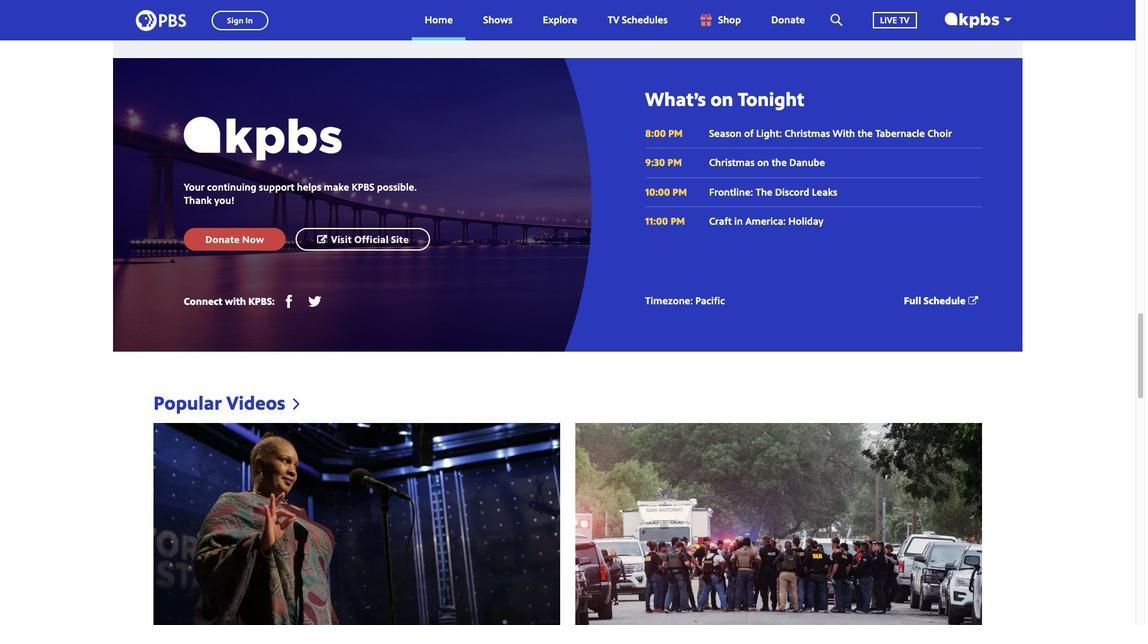 Task type: vqa. For each thing, say whether or not it's contained in the screenshot.
Explore
yes



Task type: describe. For each thing, give the bounding box(es) containing it.
full schedule
[[904, 294, 966, 308]]

11:00
[[645, 214, 668, 228]]

frontline: the discord leaks
[[709, 185, 838, 199]]

10:00 pm
[[645, 185, 687, 199]]

kpbs:
[[249, 295, 275, 309]]

tabernacle
[[876, 126, 925, 140]]

9:30 pm
[[645, 156, 682, 170]]

helps
[[297, 180, 321, 194]]

1 horizontal spatial christmas
[[785, 126, 831, 140]]

shows link
[[471, 0, 525, 40]]

popular videos link
[[154, 390, 299, 416]]

kpbs
[[352, 180, 375, 194]]

0 horizontal spatial christmas
[[709, 156, 755, 170]]

10:00
[[645, 185, 670, 199]]

craft
[[709, 214, 732, 228]]

in
[[735, 214, 743, 228]]

thank
[[184, 194, 212, 207]]

shop
[[718, 13, 741, 27]]

pm for 10:00 pm
[[673, 185, 687, 199]]

connect with kpbs on facebook (opens in new window) image
[[282, 295, 296, 308]]

pm for 9:30 pm
[[668, 156, 682, 170]]

make
[[324, 180, 349, 194]]

donate
[[772, 13, 805, 27]]

full schedule link
[[904, 294, 983, 308]]

videos
[[227, 390, 286, 416]]

season
[[709, 126, 742, 140]]

support
[[259, 180, 294, 194]]

leaks
[[812, 185, 838, 199]]

9:30
[[645, 156, 665, 170]]

search image
[[831, 14, 843, 26]]

light:
[[757, 126, 782, 140]]

0 horizontal spatial tv
[[608, 13, 620, 27]]

explore link
[[530, 0, 590, 40]]

0 vertical spatial kpbs image
[[945, 13, 1000, 28]]

schedule
[[924, 294, 966, 308]]

with
[[833, 126, 855, 140]]

1 horizontal spatial the
[[858, 126, 873, 140]]

tv schedules link
[[595, 0, 681, 40]]

home link
[[412, 0, 466, 40]]

the
[[756, 185, 773, 199]]

danube
[[790, 156, 825, 170]]

craft in america: holiday
[[709, 214, 824, 228]]

choir
[[928, 126, 952, 140]]

popular
[[154, 390, 222, 416]]

you!
[[214, 194, 235, 207]]

popular videos
[[154, 390, 286, 416]]



Task type: locate. For each thing, give the bounding box(es) containing it.
tv left schedules
[[608, 13, 620, 27]]

0 horizontal spatial on
[[711, 86, 734, 112]]

pm
[[669, 126, 683, 140], [668, 156, 682, 170], [673, 185, 687, 199], [671, 214, 685, 228]]

pm right the 9:30
[[668, 156, 682, 170]]

1 horizontal spatial on
[[758, 156, 769, 170]]

christmas on the danube
[[709, 156, 825, 170]]

connect with kpbs:
[[184, 295, 275, 309]]

explore
[[543, 13, 578, 27]]

schedules
[[622, 13, 668, 27]]

connect with kpbs on twitter (opens in new window) image
[[308, 295, 322, 308]]

the left danube
[[772, 156, 787, 170]]

shows
[[483, 13, 513, 27]]

your
[[184, 180, 205, 194]]

season of light: christmas with the tabernacle choir
[[709, 126, 952, 140]]

8:00
[[645, 126, 666, 140]]

1 vertical spatial on
[[758, 156, 769, 170]]

full
[[904, 294, 922, 308]]

pm for 11:00 pm
[[671, 214, 685, 228]]

on for the
[[758, 156, 769, 170]]

live
[[881, 14, 898, 26]]

the
[[858, 126, 873, 140], [772, 156, 787, 170]]

0 vertical spatial the
[[858, 126, 873, 140]]

live tv
[[881, 14, 910, 26]]

0 vertical spatial christmas
[[785, 126, 831, 140]]

on
[[711, 86, 734, 112], [758, 156, 769, 170]]

donate link
[[759, 0, 818, 40]]

what's on tonight
[[645, 86, 805, 112]]

connect
[[184, 295, 222, 309]]

of
[[744, 126, 754, 140]]

timezone: pacific
[[645, 294, 725, 308]]

frontline:
[[709, 185, 753, 199]]

pm right 10:00
[[673, 185, 687, 199]]

pacific
[[696, 294, 725, 308]]

1 vertical spatial the
[[772, 156, 787, 170]]

possible.
[[377, 180, 417, 194]]

tv
[[608, 13, 620, 27], [900, 14, 910, 26]]

1 horizontal spatial kpbs image
[[945, 13, 1000, 28]]

timezone:
[[645, 294, 693, 308]]

christmas up danube
[[785, 126, 831, 140]]

the right with
[[858, 126, 873, 140]]

pm right 8:00
[[669, 126, 683, 140]]

christmas up frontline:
[[709, 156, 755, 170]]

christmas
[[785, 126, 831, 140], [709, 156, 755, 170]]

shop link
[[686, 0, 754, 40]]

8:00 pm
[[645, 126, 683, 140]]

america:
[[746, 214, 786, 228]]

0 vertical spatial on
[[711, 86, 734, 112]]

your continuing support helps make kpbs possible. thank you!
[[184, 180, 417, 207]]

continuing
[[207, 180, 256, 194]]

0 horizontal spatial the
[[772, 156, 787, 170]]

what's
[[645, 86, 706, 112]]

pbs image
[[136, 6, 186, 34]]

discord
[[775, 185, 810, 199]]

1 vertical spatial kpbs image
[[184, 117, 342, 160]]

video thumbnail: stories from the stage giving thanks image
[[154, 423, 560, 626]]

kpbs image
[[945, 13, 1000, 28], [184, 117, 342, 160]]

0 horizontal spatial kpbs image
[[184, 117, 342, 160]]

on up the
[[758, 156, 769, 170]]

1 horizontal spatial tv
[[900, 14, 910, 26]]

11:00 pm
[[645, 214, 685, 228]]

1 vertical spatial christmas
[[709, 156, 755, 170]]

on up season
[[711, 86, 734, 112]]

home
[[425, 13, 453, 27]]

tv right live
[[900, 14, 910, 26]]

with
[[225, 295, 246, 309]]

tv schedules
[[608, 13, 668, 27]]

pm for 8:00 pm
[[669, 126, 683, 140]]

live tv link
[[860, 0, 930, 40]]

video thumbnail: frontline inside the uvalde response image
[[576, 423, 983, 626]]

holiday
[[789, 214, 824, 228]]

on for tonight
[[711, 86, 734, 112]]

tonight
[[738, 86, 805, 112]]

pm right 11:00
[[671, 214, 685, 228]]



